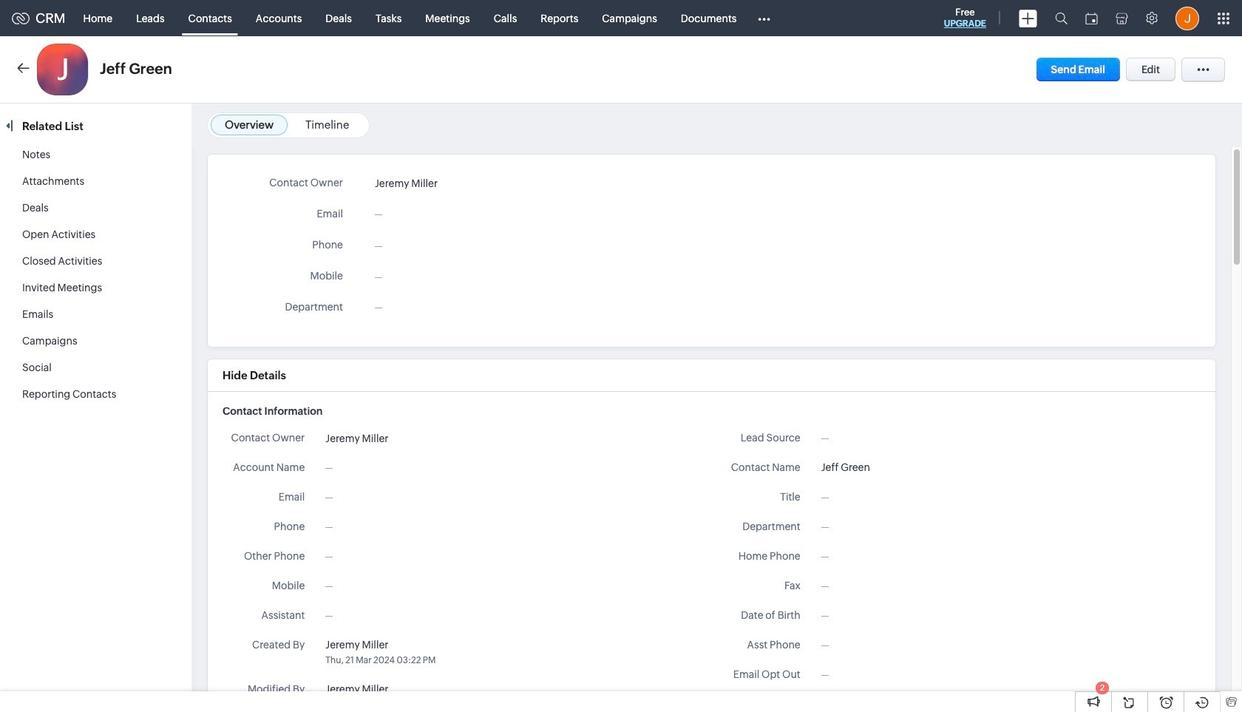Task type: describe. For each thing, give the bounding box(es) containing it.
create menu image
[[1019, 9, 1038, 27]]

create menu element
[[1010, 0, 1047, 36]]

profile element
[[1167, 0, 1209, 36]]

logo image
[[12, 12, 30, 24]]

calendar image
[[1086, 12, 1098, 24]]



Task type: locate. For each thing, give the bounding box(es) containing it.
profile image
[[1176, 6, 1200, 30]]

Other Modules field
[[749, 6, 781, 30]]

search element
[[1047, 0, 1077, 36]]

search image
[[1056, 12, 1068, 24]]



Task type: vqa. For each thing, say whether or not it's contained in the screenshot.
Profile Pic image
no



